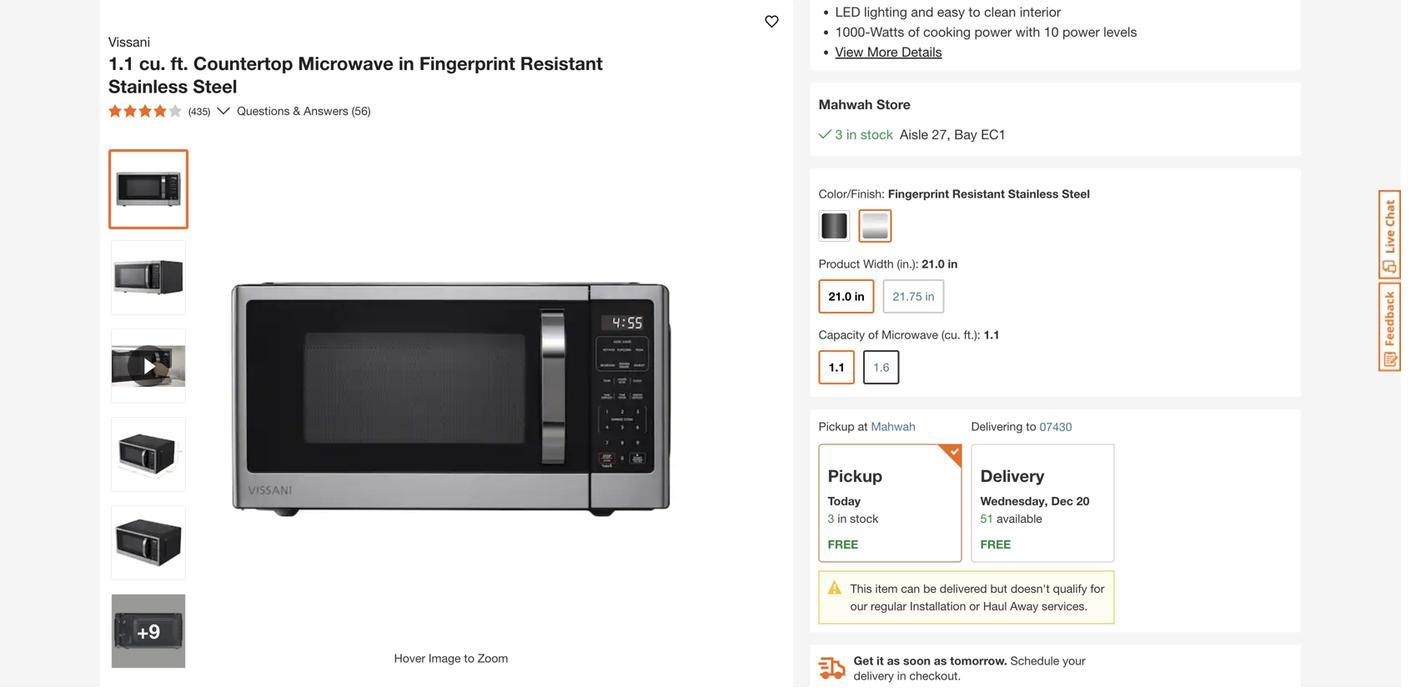 Task type: vqa. For each thing, say whether or not it's contained in the screenshot.
Capacity of Microwave (cu. ft.) : 1.1
yes



Task type: describe. For each thing, give the bounding box(es) containing it.
1 vertical spatial resistant
[[952, 187, 1005, 200]]

fingerprint resistant stainless steel vissani countertop microwaves vscmwe11s2w 10 a0.3 image
[[112, 506, 185, 580]]

lighting
[[864, 4, 907, 20]]

2 as from the left
[[934, 654, 947, 667]]

this
[[850, 581, 872, 595]]

(cu.
[[941, 328, 960, 341]]

levels
[[1103, 24, 1137, 40]]

hover image to zoom
[[394, 651, 508, 665]]

zoom
[[478, 651, 508, 665]]

1.1 inside button
[[829, 360, 845, 374]]

(435)
[[188, 105, 210, 117]]

21.0 in button
[[819, 279, 875, 313]]

view
[[835, 44, 863, 60]]

led
[[835, 4, 860, 20]]

questions
[[237, 104, 290, 118]]

interior
[[1020, 4, 1061, 20]]

pickup today 3 in stock
[[828, 466, 882, 525]]

in inside button
[[925, 289, 934, 303]]

delivery wednesday, dec 20 51 available
[[980, 466, 1089, 525]]

color/finish
[[819, 187, 882, 200]]

9
[[149, 619, 160, 643]]

at
[[858, 419, 868, 433]]

1 vertical spatial of
[[868, 328, 878, 341]]

microwave inside vissani 1.1 cu. ft. countertop microwave in fingerprint resistant stainless steel
[[298, 52, 394, 74]]

1 power from the left
[[974, 24, 1012, 40]]

capacity
[[819, 328, 865, 341]]

regular
[[871, 599, 907, 613]]

can
[[901, 581, 920, 595]]

1 as from the left
[[887, 654, 900, 667]]

10
[[1044, 24, 1059, 40]]

tomorrow.
[[950, 654, 1007, 667]]

1 vertical spatial steel
[[1062, 187, 1090, 200]]

07430 link
[[1040, 418, 1072, 436]]

capacity of microwave (cu. ft.) : 1.1
[[819, 328, 1000, 341]]

mahwah store
[[819, 96, 911, 112]]

resistant inside vissani 1.1 cu. ft. countertop microwave in fingerprint resistant stainless steel
[[520, 52, 603, 74]]

bay
[[954, 126, 977, 142]]

be
[[923, 581, 936, 595]]

more
[[867, 44, 898, 60]]

1 horizontal spatial 21.0
[[922, 257, 945, 271]]

ft.
[[171, 52, 188, 74]]

with
[[1015, 24, 1040, 40]]

product width (in.) : 21.0 in
[[819, 257, 958, 271]]

it
[[877, 654, 884, 667]]

led lighting and easy to clean interior 1000-watts of cooking power with 10 power levels view more details
[[835, 4, 1137, 60]]

delivered
[[940, 581, 987, 595]]

to inside delivering to 07430
[[1026, 419, 1036, 433]]

steel inside vissani 1.1 cu. ft. countertop microwave in fingerprint resistant stainless steel
[[193, 75, 237, 97]]

21.0 inside button
[[829, 289, 851, 303]]

07430
[[1040, 420, 1072, 433]]

in inside button
[[855, 289, 865, 303]]

checkout.
[[909, 669, 961, 682]]

of inside led lighting and easy to clean interior 1000-watts of cooking power with 10 power levels view more details
[[908, 24, 920, 40]]

vissani 1.1 cu. ft. countertop microwave in fingerprint resistant stainless steel
[[108, 34, 603, 97]]

vissani
[[108, 34, 150, 50]]

haul
[[983, 599, 1007, 613]]

4 stars image
[[108, 104, 182, 118]]

for
[[1090, 581, 1104, 595]]

delivery
[[854, 669, 894, 682]]

27,
[[932, 126, 951, 142]]

21.75 in button
[[883, 279, 944, 313]]

installation
[[910, 599, 966, 613]]

fingerprint inside vissani 1.1 cu. ft. countertop microwave in fingerprint resistant stainless steel
[[419, 52, 515, 74]]

item
[[875, 581, 898, 595]]

or
[[969, 599, 980, 613]]

fingerprint resistant stainless steel vissani countertop microwaves vscmwe11s2w 10 66.4 image
[[112, 595, 185, 668]]

fingerprint resistant stainless steel vissani countertop microwaves vscmwe11s2w 10 e1.1 image
[[112, 241, 185, 314]]

free for delivery
[[980, 537, 1011, 551]]

view more details link
[[835, 44, 942, 60]]

wednesday,
[[980, 494, 1048, 508]]

answers
[[304, 104, 348, 118]]

get it as soon as tomorrow.
[[854, 654, 1007, 667]]

&
[[293, 104, 300, 118]]

fingerprint resistant stainless steel image
[[863, 213, 888, 238]]

dec
[[1051, 494, 1073, 508]]

easy
[[937, 4, 965, 20]]

1.6
[[873, 360, 889, 374]]

color/finish : fingerprint resistant stainless steel
[[819, 187, 1090, 200]]

+ 9
[[137, 619, 160, 643]]

ft.)
[[964, 328, 977, 341]]

+
[[137, 619, 149, 643]]

aisle
[[900, 126, 928, 142]]

live chat image
[[1378, 190, 1401, 279]]

pickup for pickup today 3 in stock
[[828, 466, 882, 486]]

product
[[819, 257, 860, 271]]

fingerprint resistant stainless steel vissani countertop microwaves vscmwe11s2w 10 40.2 image
[[112, 418, 185, 491]]



Task type: locate. For each thing, give the bounding box(es) containing it.
0 horizontal spatial as
[[887, 654, 900, 667]]

aisle 27, bay ec1
[[900, 126, 1006, 142]]

: right (cu.
[[977, 328, 980, 341]]

(435) button
[[102, 98, 217, 124]]

1 horizontal spatial 1.1
[[829, 360, 845, 374]]

20
[[1076, 494, 1089, 508]]

0 vertical spatial of
[[908, 24, 920, 40]]

0 vertical spatial resistant
[[520, 52, 603, 74]]

in inside schedule your delivery in checkout.
[[897, 669, 906, 682]]

mahwah right at
[[871, 419, 916, 433]]

0 vertical spatial to
[[969, 4, 980, 20]]

1 horizontal spatial as
[[934, 654, 947, 667]]

21.75 in
[[893, 289, 934, 303]]

in inside vissani 1.1 cu. ft. countertop microwave in fingerprint resistant stainless steel
[[399, 52, 414, 74]]

1.1
[[108, 52, 134, 74], [984, 328, 1000, 341], [829, 360, 845, 374]]

1 vertical spatial microwave
[[882, 328, 938, 341]]

3
[[835, 126, 843, 142], [828, 511, 834, 525]]

0 horizontal spatial microwave
[[298, 52, 394, 74]]

to inside button
[[464, 651, 474, 665]]

to inside led lighting and easy to clean interior 1000-watts of cooking power with 10 power levels view more details
[[969, 4, 980, 20]]

2 power from the left
[[1062, 24, 1100, 40]]

steel
[[193, 75, 237, 97], [1062, 187, 1090, 200]]

0 vertical spatial fingerprint
[[419, 52, 515, 74]]

schedule your delivery in checkout.
[[854, 654, 1085, 682]]

mahwah
[[819, 96, 873, 112], [871, 419, 916, 433]]

0 horizontal spatial free
[[828, 537, 858, 551]]

0 horizontal spatial 1.1
[[108, 52, 134, 74]]

0 horizontal spatial stainless
[[108, 75, 188, 97]]

21.0 down product
[[829, 289, 851, 303]]

free for pickup
[[828, 537, 858, 551]]

resistant
[[520, 52, 603, 74], [952, 187, 1005, 200]]

but
[[990, 581, 1007, 595]]

stock down today
[[850, 511, 878, 525]]

mahwah button
[[871, 419, 916, 433]]

watts
[[870, 24, 904, 40]]

3 down today
[[828, 511, 834, 525]]

21.0 in
[[829, 289, 865, 303]]

and
[[911, 4, 933, 20]]

1 horizontal spatial of
[[908, 24, 920, 40]]

countertop
[[193, 52, 293, 74]]

schedule
[[1010, 654, 1059, 667]]

to
[[969, 4, 980, 20], [1026, 419, 1036, 433], [464, 651, 474, 665]]

0 horizontal spatial of
[[868, 328, 878, 341]]

2 vertical spatial 1.1
[[829, 360, 845, 374]]

our
[[850, 599, 867, 613]]

1.1 inside vissani 1.1 cu. ft. countertop microwave in fingerprint resistant stainless steel
[[108, 52, 134, 74]]

width
[[863, 257, 894, 271]]

0 horizontal spatial power
[[974, 24, 1012, 40]]

hover
[[394, 651, 425, 665]]

power right the 10 on the top right of page
[[1062, 24, 1100, 40]]

3 in stock
[[835, 126, 893, 142]]

questions & answers (56)
[[237, 104, 371, 118]]

6317285314112 image
[[112, 329, 185, 403]]

pickup at mahwah
[[819, 419, 916, 433]]

stock down mahwah store
[[861, 126, 893, 142]]

1 vertical spatial stock
[[850, 511, 878, 525]]

1 vertical spatial stainless
[[1008, 187, 1059, 200]]

0 horizontal spatial steel
[[193, 75, 237, 97]]

to right easy on the right of the page
[[969, 4, 980, 20]]

1 horizontal spatial steel
[[1062, 187, 1090, 200]]

0 vertical spatial pickup
[[819, 419, 855, 433]]

0 vertical spatial steel
[[193, 75, 237, 97]]

stock inside pickup today 3 in stock
[[850, 511, 878, 525]]

0 vertical spatial stainless
[[108, 75, 188, 97]]

store
[[876, 96, 911, 112]]

details
[[902, 44, 942, 60]]

services.
[[1042, 599, 1088, 613]]

0 vertical spatial 21.0
[[922, 257, 945, 271]]

power down clean
[[974, 24, 1012, 40]]

mahwah up 3 in stock
[[819, 96, 873, 112]]

1 horizontal spatial power
[[1062, 24, 1100, 40]]

delivering to 07430
[[971, 419, 1072, 433]]

0 vertical spatial mahwah
[[819, 96, 873, 112]]

in inside pickup today 3 in stock
[[838, 511, 847, 525]]

1 horizontal spatial to
[[969, 4, 980, 20]]

ec1
[[981, 126, 1006, 142]]

0 horizontal spatial fingerprint
[[419, 52, 515, 74]]

1 vertical spatial 3
[[828, 511, 834, 525]]

: up 21.75 in
[[915, 257, 919, 271]]

1 vertical spatial 1.1
[[984, 328, 1000, 341]]

1 horizontal spatial fingerprint
[[888, 187, 949, 200]]

stainless inside vissani 1.1 cu. ft. countertop microwave in fingerprint resistant stainless steel
[[108, 75, 188, 97]]

of right capacity
[[868, 328, 878, 341]]

fingerprint resistant black stainless steel image
[[822, 213, 847, 238]]

2 horizontal spatial 1.1
[[984, 328, 1000, 341]]

1 horizontal spatial free
[[980, 537, 1011, 551]]

1 free from the left
[[828, 537, 858, 551]]

power
[[974, 24, 1012, 40], [1062, 24, 1100, 40]]

stock
[[861, 126, 893, 142], [850, 511, 878, 525]]

2 horizontal spatial :
[[977, 328, 980, 341]]

vissani link
[[108, 32, 157, 52]]

0 vertical spatial stock
[[861, 126, 893, 142]]

stainless
[[108, 75, 188, 97], [1008, 187, 1059, 200]]

delivery
[[980, 466, 1044, 486]]

as right it
[[887, 654, 900, 667]]

1.1 down capacity
[[829, 360, 845, 374]]

pickup for pickup at mahwah
[[819, 419, 855, 433]]

1 vertical spatial to
[[1026, 419, 1036, 433]]

0 vertical spatial microwave
[[298, 52, 394, 74]]

2 vertical spatial :
[[977, 328, 980, 341]]

of
[[908, 24, 920, 40], [868, 328, 878, 341]]

in
[[399, 52, 414, 74], [846, 126, 857, 142], [948, 257, 958, 271], [855, 289, 865, 303], [925, 289, 934, 303], [838, 511, 847, 525], [897, 669, 906, 682]]

0 horizontal spatial 3
[[828, 511, 834, 525]]

1 vertical spatial :
[[915, 257, 919, 271]]

1.1 down vissani
[[108, 52, 134, 74]]

0 horizontal spatial :
[[882, 187, 885, 200]]

1 vertical spatial mahwah
[[871, 419, 916, 433]]

(435) link
[[102, 98, 230, 124]]

: up fingerprint resistant stainless steel "icon"
[[882, 187, 885, 200]]

1.1 button
[[819, 350, 855, 384]]

pickup left at
[[819, 419, 855, 433]]

soon
[[903, 654, 931, 667]]

cooking
[[923, 24, 971, 40]]

clean
[[984, 4, 1016, 20]]

delivering
[[971, 419, 1023, 433]]

0 horizontal spatial to
[[464, 651, 474, 665]]

2 vertical spatial to
[[464, 651, 474, 665]]

microwave
[[298, 52, 394, 74], [882, 328, 938, 341]]

1.6 button
[[863, 350, 899, 384]]

2 free from the left
[[980, 537, 1011, 551]]

(in.)
[[897, 257, 915, 271]]

3 down mahwah store
[[835, 126, 843, 142]]

1 horizontal spatial 3
[[835, 126, 843, 142]]

away
[[1010, 599, 1038, 613]]

as up checkout.
[[934, 654, 947, 667]]

microwave down 21.75 in button
[[882, 328, 938, 341]]

free down today
[[828, 537, 858, 551]]

pickup
[[819, 419, 855, 433], [828, 466, 882, 486]]

free down 51
[[980, 537, 1011, 551]]

to left zoom
[[464, 651, 474, 665]]

hover image to zoom button
[[201, 149, 701, 667]]

1 horizontal spatial :
[[915, 257, 919, 271]]

(56)
[[352, 104, 371, 118]]

pickup up today
[[828, 466, 882, 486]]

21.0 right '(in.)'
[[922, 257, 945, 271]]

available
[[997, 511, 1042, 525]]

of up the details
[[908, 24, 920, 40]]

get
[[854, 654, 873, 667]]

1 horizontal spatial stainless
[[1008, 187, 1059, 200]]

0 horizontal spatial resistant
[[520, 52, 603, 74]]

1 vertical spatial 21.0
[[829, 289, 851, 303]]

to left 07430 on the bottom
[[1026, 419, 1036, 433]]

cu.
[[139, 52, 166, 74]]

21.75
[[893, 289, 922, 303]]

fingerprint resistant stainless steel vissani countertop microwaves vscmwe11s2w 10 64.0 image
[[112, 153, 185, 226]]

0 vertical spatial 3
[[835, 126, 843, 142]]

51
[[980, 511, 993, 525]]

free
[[828, 537, 858, 551], [980, 537, 1011, 551]]

1 horizontal spatial resistant
[[952, 187, 1005, 200]]

0 horizontal spatial 21.0
[[829, 289, 851, 303]]

1000-
[[835, 24, 870, 40]]

today
[[828, 494, 861, 508]]

feedback link image
[[1378, 282, 1401, 372]]

3 inside pickup today 3 in stock
[[828, 511, 834, 525]]

as
[[887, 654, 900, 667], [934, 654, 947, 667]]

1 vertical spatial pickup
[[828, 466, 882, 486]]

1.1 right ft.)
[[984, 328, 1000, 341]]

0 vertical spatial :
[[882, 187, 885, 200]]

1 vertical spatial fingerprint
[[888, 187, 949, 200]]

qualify
[[1053, 581, 1087, 595]]

0 vertical spatial 1.1
[[108, 52, 134, 74]]

image
[[429, 651, 461, 665]]

1 horizontal spatial microwave
[[882, 328, 938, 341]]

2 horizontal spatial to
[[1026, 419, 1036, 433]]

microwave up (56)
[[298, 52, 394, 74]]



